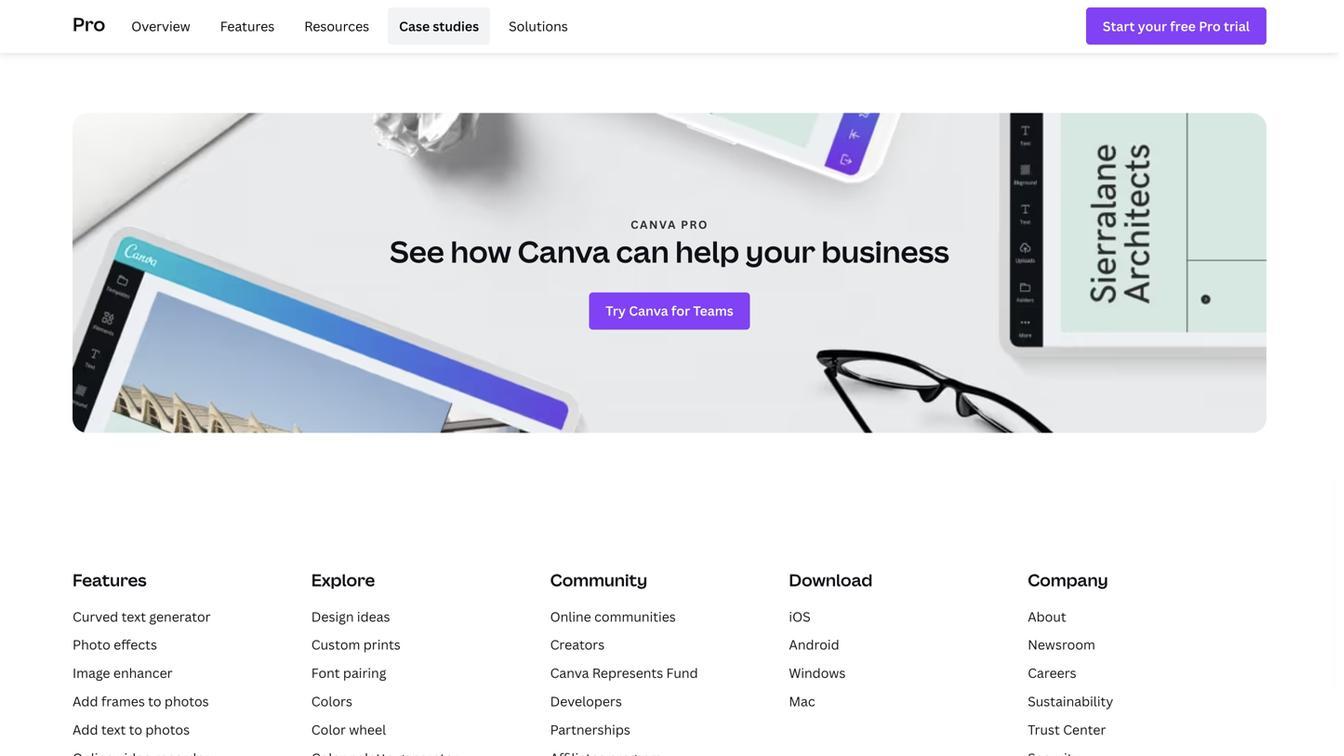 Task type: describe. For each thing, give the bounding box(es) containing it.
upworthy engages millions of readers through canva's customizable templates link
[[478, 0, 861, 39]]

developers link
[[550, 692, 622, 710]]

wheel
[[349, 721, 386, 738]]

newsroom
[[1028, 636, 1095, 653]]

easy
[[73, 0, 106, 10]]

mac link
[[789, 692, 815, 710]]

newsroom link
[[1028, 636, 1095, 653]]

developers
[[550, 692, 622, 710]]

font
[[311, 664, 340, 682]]

to for text
[[129, 721, 142, 738]]

start your free pro trial image
[[1103, 16, 1250, 36]]

second
[[252, 0, 305, 10]]

font pairing link
[[311, 664, 386, 682]]

color wheel link
[[311, 721, 386, 738]]

your
[[746, 231, 815, 271]]

canva represents fund link
[[550, 664, 698, 682]]

photo effects
[[73, 636, 157, 653]]

sustainability
[[1028, 692, 1113, 710]]

add text to photos
[[73, 721, 190, 738]]

how
[[450, 231, 511, 271]]

color
[[311, 721, 346, 738]]

custom prints
[[311, 636, 401, 653]]

custom
[[311, 636, 360, 653]]

download
[[789, 569, 873, 591]]

trust center link
[[1028, 721, 1106, 738]]

curved text generator
[[73, 607, 211, 625]]

design
[[109, 0, 157, 10]]

canva for see
[[631, 217, 677, 232]]

generator
[[149, 607, 211, 625]]

trust
[[1028, 721, 1060, 738]]

custom prints link
[[311, 636, 401, 653]]

fund
[[666, 664, 698, 682]]

gives
[[160, 0, 197, 10]]

easy design gives pups a second chance at life at the vineyard veterinary hospital
[[73, 0, 451, 34]]

careers
[[1028, 664, 1076, 682]]

case studies
[[399, 17, 479, 35]]

features link
[[209, 7, 286, 45]]

online communities
[[550, 607, 676, 625]]

studies
[[433, 17, 479, 35]]

add frames to photos link
[[73, 692, 209, 710]]

represents
[[592, 664, 663, 682]]

pups
[[201, 0, 237, 10]]

colors link
[[311, 692, 352, 710]]

careers link
[[1028, 664, 1076, 682]]

a
[[240, 0, 249, 10]]

ideas
[[357, 607, 390, 625]]

can
[[616, 231, 669, 271]]

design ideas link
[[311, 607, 390, 625]]

center
[[1063, 721, 1106, 738]]

photos for add text to photos
[[145, 721, 190, 738]]

enhancer
[[113, 664, 173, 682]]

design ideas
[[311, 607, 390, 625]]

design
[[311, 607, 354, 625]]

image
[[73, 664, 110, 682]]

1 at from the left
[[364, 0, 379, 10]]

online communities link
[[550, 607, 676, 625]]

see
[[390, 231, 444, 271]]

curved
[[73, 607, 118, 625]]

templates
[[637, 14, 711, 34]]

case
[[399, 17, 430, 35]]

0 vertical spatial pro
[[73, 11, 105, 37]]

partnerships link
[[550, 721, 630, 738]]

hospital
[[221, 14, 282, 34]]

add for add text to photos
[[73, 721, 98, 738]]

text for add
[[101, 721, 126, 738]]

about link
[[1028, 607, 1066, 625]]

effects
[[114, 636, 157, 653]]

android link
[[789, 636, 839, 653]]



Task type: locate. For each thing, give the bounding box(es) containing it.
0 horizontal spatial pro
[[73, 11, 105, 37]]

photos
[[165, 692, 209, 710], [145, 721, 190, 738]]

1 vertical spatial text
[[101, 721, 126, 738]]

business
[[821, 231, 949, 271]]

color wheel
[[311, 721, 386, 738]]

text down frames
[[101, 721, 126, 738]]

at
[[364, 0, 379, 10], [409, 0, 424, 10]]

0 horizontal spatial at
[[364, 0, 379, 10]]

online
[[550, 607, 591, 625]]

explore
[[311, 569, 375, 591]]

1 horizontal spatial pro
[[681, 217, 708, 232]]

features inside pro element
[[220, 17, 275, 35]]

solutions
[[509, 17, 568, 35]]

0 vertical spatial features
[[220, 17, 275, 35]]

overview
[[131, 17, 190, 35]]

0 vertical spatial photos
[[165, 692, 209, 710]]

0 horizontal spatial features
[[73, 569, 147, 591]]

pro right the can
[[681, 217, 708, 232]]

creators
[[550, 636, 605, 653]]

android
[[789, 636, 839, 653]]

0 horizontal spatial to
[[129, 721, 142, 738]]

trust center
[[1028, 721, 1106, 738]]

pro down easy
[[73, 11, 105, 37]]

creators link
[[550, 636, 605, 653]]

text up effects
[[121, 607, 146, 625]]

1 vertical spatial features
[[73, 569, 147, 591]]

of
[[677, 0, 692, 10]]

1 vertical spatial photos
[[145, 721, 190, 738]]

life
[[382, 0, 405, 10]]

1 horizontal spatial at
[[409, 0, 424, 10]]

customizable
[[537, 14, 634, 34]]

upworthy engages millions of readers through canva's customizable templates
[[478, 0, 812, 34]]

text for curved
[[121, 607, 146, 625]]

canva's
[[478, 14, 534, 34]]

partnerships
[[550, 721, 630, 738]]

photos down add frames to photos
[[145, 721, 190, 738]]

sustainability link
[[1028, 692, 1113, 710]]

windows
[[789, 664, 846, 682]]

photo effects link
[[73, 636, 157, 653]]

pro element
[[73, 0, 1267, 52]]

canva represents fund
[[550, 664, 698, 682]]

ios
[[789, 607, 811, 625]]

help
[[675, 231, 739, 271]]

communities
[[594, 607, 676, 625]]

photo
[[73, 636, 110, 653]]

veterinary
[[141, 14, 217, 34]]

menu bar
[[113, 7, 579, 45]]

1 vertical spatial pro
[[681, 217, 708, 232]]

image enhancer
[[73, 664, 173, 682]]

millions
[[616, 0, 673, 10]]

pairing
[[343, 664, 386, 682]]

at up the case
[[409, 0, 424, 10]]

add
[[73, 692, 98, 710], [73, 721, 98, 738]]

canva for fund
[[550, 664, 589, 682]]

about
[[1028, 607, 1066, 625]]

resources link
[[293, 7, 380, 45]]

0 vertical spatial add
[[73, 692, 98, 710]]

to down enhancer
[[148, 692, 161, 710]]

photos down enhancer
[[165, 692, 209, 710]]

1 add from the top
[[73, 692, 98, 710]]

2 at from the left
[[409, 0, 424, 10]]

add for add frames to photos
[[73, 692, 98, 710]]

1 vertical spatial to
[[129, 721, 142, 738]]

readers
[[695, 0, 751, 10]]

1 horizontal spatial features
[[220, 17, 275, 35]]

colors
[[311, 692, 352, 710]]

to for frames
[[148, 692, 161, 710]]

features down a
[[220, 17, 275, 35]]

engages
[[554, 0, 613, 10]]

pro inside canva pro see how canva can help your business
[[681, 217, 708, 232]]

prints
[[363, 636, 401, 653]]

easy design gives pups a second chance at life at the vineyard veterinary hospital link
[[73, 0, 456, 39]]

case studies link
[[388, 7, 490, 45]]

frames
[[101, 692, 145, 710]]

curved text generator link
[[73, 607, 211, 625]]

features
[[220, 17, 275, 35], [73, 569, 147, 591]]

through
[[754, 0, 812, 10]]

1 vertical spatial add
[[73, 721, 98, 738]]

0 vertical spatial to
[[148, 692, 161, 710]]

to down add frames to photos link
[[129, 721, 142, 738]]

1 horizontal spatial to
[[148, 692, 161, 710]]

0 vertical spatial text
[[121, 607, 146, 625]]

upworthy
[[478, 0, 550, 10]]

community
[[550, 569, 647, 591]]

text
[[121, 607, 146, 625], [101, 721, 126, 738]]

overview link
[[120, 7, 202, 45]]

2 add from the top
[[73, 721, 98, 738]]

mac
[[789, 692, 815, 710]]

resources
[[304, 17, 369, 35]]

menu bar containing overview
[[113, 7, 579, 45]]

chance
[[308, 0, 361, 10]]

company
[[1028, 569, 1108, 591]]

canva
[[631, 217, 677, 232], [517, 231, 610, 271], [550, 664, 589, 682]]

features up curved
[[73, 569, 147, 591]]

image enhancer link
[[73, 664, 173, 682]]

add frames to photos
[[73, 692, 209, 710]]

vineyard
[[73, 14, 137, 34]]

ios link
[[789, 607, 811, 625]]

the
[[427, 0, 451, 10]]

photos for add frames to photos
[[165, 692, 209, 710]]

font pairing
[[311, 664, 386, 682]]

canva pro see how canva can help your business
[[390, 217, 949, 271]]

at left life
[[364, 0, 379, 10]]

menu bar inside pro element
[[113, 7, 579, 45]]



Task type: vqa. For each thing, say whether or not it's contained in the screenshot.


